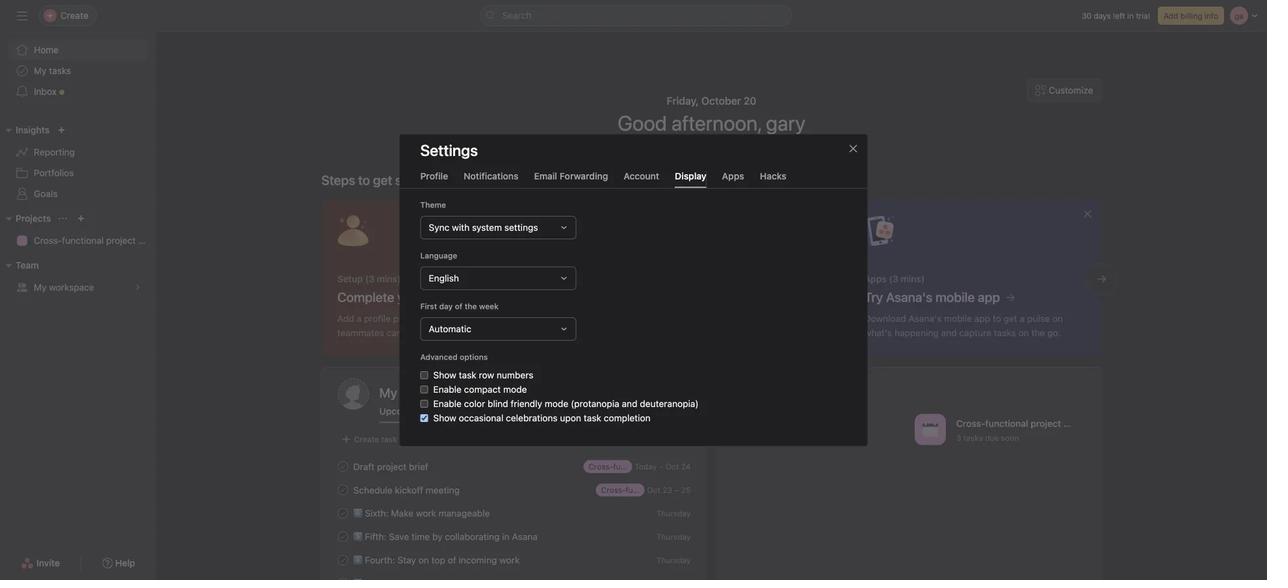 Task type: vqa. For each thing, say whether or not it's contained in the screenshot.
1st Completed icon from the top
yes



Task type: locate. For each thing, give the bounding box(es) containing it.
5️⃣
[[354, 531, 363, 542]]

gary
[[766, 111, 806, 135]]

1 vertical spatial thursday
[[657, 532, 691, 542]]

hacks
[[760, 171, 787, 181]]

0 horizontal spatial task
[[381, 435, 397, 444]]

0 vertical spatial of
[[455, 302, 463, 311]]

project inside 'link'
[[106, 235, 136, 246]]

3 completed image from the top
[[335, 506, 351, 521]]

1 vertical spatial enable
[[434, 398, 462, 409]]

24
[[682, 462, 691, 471]]

project inside cross-functional project plan 3 tasks due soon
[[1031, 418, 1062, 429]]

task left row
[[459, 370, 477, 380]]

2 thursday button from the top
[[657, 532, 691, 542]]

1 vertical spatial my
[[34, 282, 47, 293]]

3 completed checkbox from the top
[[335, 506, 351, 521]]

2 horizontal spatial project
[[1031, 418, 1062, 429]]

get started
[[373, 172, 437, 188]]

options
[[460, 352, 488, 362]]

to left level
[[732, 164, 740, 175]]

2 horizontal spatial task
[[584, 413, 602, 423]]

completed checkbox left draft
[[335, 459, 351, 475]]

invite
[[36, 558, 60, 569]]

2 thursday from the top
[[657, 532, 691, 542]]

work right make
[[416, 508, 436, 519]]

Completed checkbox
[[335, 459, 351, 475], [335, 482, 351, 498], [335, 506, 351, 521], [335, 553, 351, 568]]

my inside "my workspace" link
[[34, 282, 47, 293]]

2 vertical spatial thursday button
[[657, 556, 691, 565]]

0 horizontal spatial plan
[[138, 235, 156, 246]]

1 horizontal spatial plan
[[1064, 418, 1082, 429]]

in right left
[[1128, 11, 1134, 20]]

0 horizontal spatial project
[[106, 235, 136, 246]]

0 vertical spatial functional
[[62, 235, 104, 246]]

2 vertical spatial thursday
[[657, 556, 691, 565]]

1 vertical spatial mode
[[545, 398, 569, 409]]

3
[[957, 433, 962, 443]]

cross-functional project plan link
[[8, 230, 156, 251]]

overdue
[[439, 406, 476, 417]]

completed checkbox left schedule
[[335, 482, 351, 498]]

insights element
[[0, 118, 156, 207]]

beginner 4 more to level up
[[651, 164, 775, 176]]

task right create
[[381, 435, 397, 444]]

1 horizontal spatial cross-
[[957, 418, 986, 429]]

completed image for schedule
[[335, 482, 351, 498]]

completed image
[[335, 459, 351, 475], [335, 482, 351, 498], [335, 506, 351, 521], [335, 553, 351, 568], [335, 576, 351, 580]]

3 thursday button from the top
[[657, 556, 691, 565]]

collaborating
[[445, 531, 500, 542]]

reporting
[[34, 147, 75, 157]]

1 vertical spatial in
[[502, 531, 510, 542]]

thursday button for asana
[[657, 532, 691, 542]]

1 horizontal spatial in
[[1128, 11, 1134, 20]]

completed image left '6️⃣'
[[335, 506, 351, 521]]

1 vertical spatial functional
[[986, 418, 1029, 429]]

home link
[[8, 40, 148, 60]]

thursday for work
[[657, 556, 691, 565]]

0 vertical spatial tasks
[[49, 65, 71, 76]]

search button
[[480, 5, 793, 26]]

0 vertical spatial task
[[459, 370, 477, 380]]

3 thursday from the top
[[657, 556, 691, 565]]

search
[[503, 10, 532, 21]]

cross- down projects
[[34, 235, 62, 246]]

show right show occasional celebrations upon task completion 'option'
[[434, 413, 457, 423]]

completed checkbox left 5️⃣
[[335, 529, 351, 545]]

sync
[[429, 222, 450, 233]]

language
[[421, 251, 458, 260]]

1 horizontal spatial project
[[377, 461, 407, 472]]

the
[[465, 302, 477, 311]]

completed image left schedule
[[335, 482, 351, 498]]

team
[[16, 260, 39, 271]]

23
[[663, 486, 673, 495]]

functional for cross-functional project plan
[[62, 235, 104, 246]]

1 completed image from the top
[[335, 459, 351, 475]]

cross-
[[34, 235, 62, 246], [957, 418, 986, 429]]

1 horizontal spatial functional
[[986, 418, 1029, 429]]

my
[[34, 65, 47, 76], [34, 282, 47, 293]]

teams element
[[0, 254, 156, 301]]

tasks inside cross-functional project plan 3 tasks due soon
[[964, 433, 983, 443]]

1 vertical spatial show
[[434, 413, 457, 423]]

Show occasional celebrations upon task completion checkbox
[[421, 414, 428, 422]]

0 vertical spatial cross-
[[34, 235, 62, 246]]

functional
[[62, 235, 104, 246], [986, 418, 1029, 429]]

week
[[479, 302, 499, 311]]

0 vertical spatial enable
[[434, 384, 462, 395]]

2 completed image from the top
[[335, 482, 351, 498]]

1 enable from the top
[[434, 384, 462, 395]]

0 vertical spatial mode
[[504, 384, 527, 395]]

account
[[624, 171, 660, 181]]

due
[[986, 433, 999, 443]]

cross- inside cross-functional project plan 3 tasks due soon
[[957, 418, 986, 429]]

mode down numbers
[[504, 384, 527, 395]]

of left the
[[455, 302, 463, 311]]

– right the today
[[659, 462, 664, 471]]

to
[[732, 164, 740, 175], [358, 172, 370, 188]]

0 vertical spatial thursday
[[657, 509, 691, 518]]

plan inside cross-functional project plan 3 tasks due soon
[[1064, 418, 1082, 429]]

occasional
[[459, 413, 504, 423]]

brief
[[409, 461, 429, 472]]

5 completed image from the top
[[335, 576, 351, 580]]

projects button
[[0, 211, 51, 226]]

Completed checkbox
[[335, 529, 351, 545], [335, 576, 351, 580]]

draft project brief
[[354, 461, 429, 472]]

2 show from the top
[[434, 413, 457, 423]]

cross-functional project plan
[[34, 235, 156, 246]]

1 show from the top
[[434, 370, 457, 380]]

enable for enable color blind friendly mode (protanopia and deuteranopia)
[[434, 398, 462, 409]]

functional inside cross-functional project plan 3 tasks due soon
[[986, 418, 1029, 429]]

blind
[[488, 398, 508, 409]]

global element
[[0, 32, 156, 110]]

0 vertical spatial my
[[34, 65, 47, 76]]

sync with system settings button
[[421, 216, 577, 239]]

create
[[354, 435, 379, 444]]

4️⃣ fourth: stay on top of incoming work
[[354, 555, 520, 565]]

1 vertical spatial project
[[1031, 418, 1062, 429]]

completed image left 4️⃣
[[335, 553, 351, 568]]

color
[[464, 398, 485, 409]]

4
[[700, 164, 706, 175]]

automatic
[[429, 323, 472, 334]]

create task
[[354, 435, 397, 444]]

show
[[434, 370, 457, 380], [434, 413, 457, 423]]

project for cross-functional project plan 3 tasks due soon
[[1031, 418, 1062, 429]]

1 vertical spatial completed checkbox
[[335, 576, 351, 580]]

cross- up 3
[[957, 418, 986, 429]]

advanced
[[421, 352, 458, 362]]

scroll card carousel right image
[[1097, 274, 1107, 284]]

more
[[708, 164, 730, 175]]

enable right enable color blind friendly mode (protanopia and deuteranopia) option
[[434, 398, 462, 409]]

0 horizontal spatial to
[[358, 172, 370, 188]]

task down (protanopia
[[584, 413, 602, 423]]

1 horizontal spatial work
[[500, 555, 520, 565]]

completed
[[491, 406, 539, 417]]

plan inside 'link'
[[138, 235, 156, 246]]

draft
[[354, 461, 375, 472]]

of right top
[[448, 555, 456, 565]]

enable right enable compact mode checkbox
[[434, 384, 462, 395]]

30 days left in trial
[[1082, 11, 1151, 20]]

oct 23 – 25
[[648, 486, 691, 495]]

30
[[1082, 11, 1092, 20]]

completed checkbox for 6️⃣
[[335, 506, 351, 521]]

my for my workspace
[[34, 282, 47, 293]]

completed image down completed icon
[[335, 576, 351, 580]]

2 vertical spatial task
[[381, 435, 397, 444]]

1 thursday button from the top
[[657, 509, 691, 518]]

0 horizontal spatial mode
[[504, 384, 527, 395]]

4 completed image from the top
[[335, 553, 351, 568]]

0 horizontal spatial cross-
[[34, 235, 62, 246]]

0 vertical spatial project
[[106, 235, 136, 246]]

1 completed checkbox from the top
[[335, 459, 351, 475]]

good
[[618, 111, 667, 135]]

cross- inside 'link'
[[34, 235, 62, 246]]

mode up 'upon'
[[545, 398, 569, 409]]

0 vertical spatial plan
[[138, 235, 156, 246]]

oct left 23
[[648, 486, 661, 495]]

0 vertical spatial show
[[434, 370, 457, 380]]

1 vertical spatial tasks
[[964, 433, 983, 443]]

completed image left draft
[[335, 459, 351, 475]]

make
[[391, 508, 414, 519]]

2 enable from the top
[[434, 398, 462, 409]]

1 horizontal spatial to
[[732, 164, 740, 175]]

show down the advanced
[[434, 370, 457, 380]]

completed image for 6️⃣
[[335, 506, 351, 521]]

task for show task row numbers
[[459, 370, 477, 380]]

2 completed checkbox from the top
[[335, 482, 351, 498]]

oct left 24 on the bottom of page
[[666, 462, 679, 471]]

–
[[659, 462, 664, 471], [675, 486, 679, 495]]

0 vertical spatial work
[[416, 508, 436, 519]]

1 my from the top
[[34, 65, 47, 76]]

projects element
[[0, 207, 156, 254]]

0 vertical spatial thursday button
[[657, 509, 691, 518]]

thursday button for work
[[657, 556, 691, 565]]

tasks
[[49, 65, 71, 76], [964, 433, 983, 443]]

completed checkbox down completed icon
[[335, 576, 351, 580]]

my down team
[[34, 282, 47, 293]]

to inside beginner 4 more to level up
[[732, 164, 740, 175]]

trial
[[1137, 11, 1151, 20]]

1 vertical spatial –
[[675, 486, 679, 495]]

and
[[622, 398, 638, 409]]

in
[[1128, 11, 1134, 20], [502, 531, 510, 542]]

0 vertical spatial oct
[[666, 462, 679, 471]]

account button
[[624, 171, 660, 188]]

plan for cross-functional project plan 3 tasks due soon
[[1064, 418, 1082, 429]]

today
[[635, 462, 657, 471]]

notifications button
[[464, 171, 519, 188]]

functional up soon
[[986, 418, 1029, 429]]

1 vertical spatial plan
[[1064, 418, 1082, 429]]

completed checkbox left '6️⃣'
[[335, 506, 351, 521]]

tasks right 3
[[964, 433, 983, 443]]

functional up 'teams' element on the left of page
[[62, 235, 104, 246]]

friday, october 20 good afternoon, gary
[[618, 95, 806, 135]]

thursday button
[[657, 509, 691, 518], [657, 532, 691, 542], [657, 556, 691, 565]]

0 horizontal spatial tasks
[[49, 65, 71, 76]]

1 horizontal spatial task
[[459, 370, 477, 380]]

completed checkbox left 4️⃣
[[335, 553, 351, 568]]

1 horizontal spatial tasks
[[964, 433, 983, 443]]

create task button
[[338, 430, 401, 449]]

close image
[[849, 143, 859, 154]]

1 vertical spatial cross-
[[957, 418, 986, 429]]

0 horizontal spatial oct
[[648, 486, 661, 495]]

english button
[[421, 267, 577, 290]]

tasks down home
[[49, 65, 71, 76]]

email forwarding
[[534, 171, 608, 181]]

display
[[675, 171, 707, 181]]

with
[[452, 222, 470, 233]]

upcoming
[[380, 406, 424, 417]]

0 horizontal spatial functional
[[62, 235, 104, 246]]

work down the "asana"
[[500, 555, 520, 565]]

of
[[455, 302, 463, 311], [448, 555, 456, 565]]

my up "inbox" on the top left of the page
[[34, 65, 47, 76]]

my tasks
[[34, 65, 71, 76]]

project
[[106, 235, 136, 246], [1031, 418, 1062, 429], [377, 461, 407, 472]]

my inside my tasks 'link'
[[34, 65, 47, 76]]

oct
[[666, 462, 679, 471], [648, 486, 661, 495]]

4 completed checkbox from the top
[[335, 553, 351, 568]]

goals
[[34, 188, 58, 199]]

2 vertical spatial project
[[377, 461, 407, 472]]

functional inside 'link'
[[62, 235, 104, 246]]

info
[[1205, 11, 1219, 20]]

hide sidebar image
[[17, 10, 27, 21]]

in left the "asana"
[[502, 531, 510, 542]]

friendly
[[511, 398, 543, 409]]

2 my from the top
[[34, 282, 47, 293]]

5️⃣ fifth: save time by collaborating in asana
[[354, 531, 538, 542]]

0 vertical spatial –
[[659, 462, 664, 471]]

task inside button
[[381, 435, 397, 444]]

to right steps
[[358, 172, 370, 188]]

afternoon,
[[672, 111, 762, 135]]

1 vertical spatial thursday button
[[657, 532, 691, 542]]

0 vertical spatial completed checkbox
[[335, 529, 351, 545]]

– left 25
[[675, 486, 679, 495]]



Task type: describe. For each thing, give the bounding box(es) containing it.
sync with system settings
[[429, 222, 538, 233]]

on
[[419, 555, 429, 565]]

email forwarding button
[[534, 171, 608, 188]]

task for create task
[[381, 435, 397, 444]]

(protanopia
[[571, 398, 620, 409]]

show task row numbers
[[434, 370, 534, 380]]

cross- for cross-functional project plan 3 tasks due soon
[[957, 418, 986, 429]]

days
[[1094, 11, 1112, 20]]

inbox
[[34, 86, 57, 97]]

search list box
[[480, 5, 793, 26]]

billing
[[1181, 11, 1203, 20]]

1 thursday from the top
[[657, 509, 691, 518]]

day
[[439, 302, 453, 311]]

incoming
[[459, 555, 497, 565]]

show for show task row numbers
[[434, 370, 457, 380]]

1 vertical spatial of
[[448, 555, 456, 565]]

thursday for asana
[[657, 532, 691, 542]]

completion
[[604, 413, 651, 423]]

tasks inside 'link'
[[49, 65, 71, 76]]

profile
[[421, 171, 448, 181]]

english
[[429, 273, 459, 283]]

today – oct 24
[[635, 462, 691, 471]]

0 vertical spatial in
[[1128, 11, 1134, 20]]

advanced options
[[421, 352, 488, 362]]

my for my tasks
[[34, 65, 47, 76]]

completed checkbox for 4️⃣
[[335, 553, 351, 568]]

show for show occasional celebrations upon task completion
[[434, 413, 457, 423]]

fifth:
[[365, 531, 387, 542]]

6️⃣ sixth: make work manageable
[[354, 508, 490, 519]]

enable for enable compact mode
[[434, 384, 462, 395]]

plan for cross-functional project plan
[[138, 235, 156, 246]]

functional for cross-functional project plan 3 tasks due soon
[[986, 418, 1029, 429]]

customize
[[1049, 85, 1094, 96]]

1 vertical spatial task
[[584, 413, 602, 423]]

add billing info button
[[1159, 7, 1225, 25]]

2 completed checkbox from the top
[[335, 576, 351, 580]]

Enable color blind friendly mode (protanopia and deuteranopia) checkbox
[[421, 400, 428, 408]]

settings
[[421, 141, 478, 159]]

top
[[432, 555, 446, 565]]

celebrations
[[506, 413, 558, 423]]

1 vertical spatial work
[[500, 555, 520, 565]]

0 horizontal spatial work
[[416, 508, 436, 519]]

asana
[[512, 531, 538, 542]]

20
[[744, 95, 757, 107]]

october
[[702, 95, 741, 107]]

sixth:
[[365, 508, 389, 519]]

completed checkbox for schedule
[[335, 482, 351, 498]]

level
[[743, 164, 762, 175]]

apps
[[722, 171, 745, 181]]

workspace
[[49, 282, 94, 293]]

add profile photo image
[[338, 379, 369, 410]]

25
[[682, 486, 691, 495]]

soon
[[1002, 433, 1019, 443]]

projects
[[16, 213, 51, 224]]

settings
[[505, 222, 538, 233]]

team button
[[0, 258, 39, 273]]

manageable
[[439, 508, 490, 519]]

completed image
[[335, 529, 351, 545]]

add billing info
[[1164, 11, 1219, 20]]

display button
[[675, 171, 707, 188]]

1 vertical spatial oct
[[648, 486, 661, 495]]

0 horizontal spatial in
[[502, 531, 510, 542]]

row
[[479, 370, 494, 380]]

reporting link
[[8, 142, 148, 163]]

my tasks
[[380, 385, 432, 400]]

1 horizontal spatial oct
[[666, 462, 679, 471]]

profile button
[[421, 171, 448, 188]]

Show task row numbers checkbox
[[421, 371, 428, 379]]

1 horizontal spatial –
[[675, 486, 679, 495]]

1 completed checkbox from the top
[[335, 529, 351, 545]]

beginner
[[651, 164, 695, 176]]

calendar image
[[923, 422, 939, 437]]

stay
[[398, 555, 416, 565]]

friday,
[[667, 95, 699, 107]]

goals link
[[8, 183, 148, 204]]

notifications
[[464, 171, 519, 181]]

fourth:
[[365, 555, 395, 565]]

my tasks link
[[380, 384, 691, 402]]

by
[[433, 531, 443, 542]]

invite button
[[12, 552, 68, 575]]

up
[[765, 164, 775, 175]]

cross- for cross-functional project plan
[[34, 235, 62, 246]]

completed checkbox for draft
[[335, 459, 351, 475]]

portfolios
[[34, 168, 74, 178]]

completed image for 4️⃣
[[335, 553, 351, 568]]

1 horizontal spatial mode
[[545, 398, 569, 409]]

numbers
[[497, 370, 534, 380]]

Enable compact mode checkbox
[[421, 386, 428, 393]]

kickoff
[[395, 485, 423, 496]]

show occasional celebrations upon task completion
[[434, 413, 651, 423]]

add
[[1164, 11, 1179, 20]]

completed button
[[491, 406, 539, 423]]

4️⃣
[[354, 555, 363, 565]]

upcoming button
[[380, 406, 424, 423]]

time
[[412, 531, 430, 542]]

project for cross-functional project plan
[[106, 235, 136, 246]]

my workspace
[[34, 282, 94, 293]]

upon
[[560, 413, 582, 423]]

inbox link
[[8, 81, 148, 102]]

0 horizontal spatial –
[[659, 462, 664, 471]]

my tasks link
[[8, 60, 148, 81]]

meeting
[[426, 485, 460, 496]]

portfolios link
[[8, 163, 148, 183]]

cross-functional project plan 3 tasks due soon
[[957, 418, 1082, 443]]

insights
[[16, 125, 50, 135]]

hacks button
[[760, 171, 787, 188]]

completed image for draft
[[335, 459, 351, 475]]

left
[[1114, 11, 1126, 20]]

forwarding
[[560, 171, 608, 181]]

system
[[472, 222, 502, 233]]



